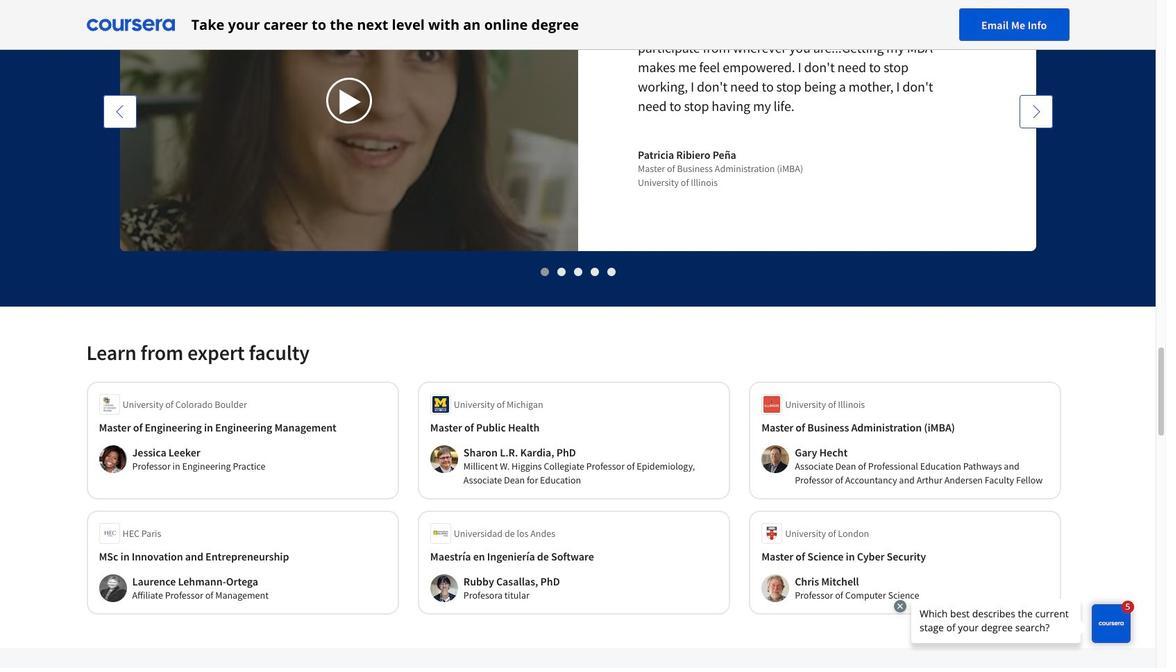 Task type: describe. For each thing, give the bounding box(es) containing it.
next image
[[1029, 105, 1043, 119]]

slides element
[[86, 265, 1069, 279]]

next testimonial element
[[1020, 95, 1053, 485]]

coursera image
[[86, 14, 175, 36]]



Task type: locate. For each thing, give the bounding box(es) containing it.
previous testimonial element
[[103, 95, 136, 485]]

previous image
[[113, 105, 127, 119]]



Task type: vqa. For each thing, say whether or not it's contained in the screenshot.
next testimonial 'ELEMENT'
yes



